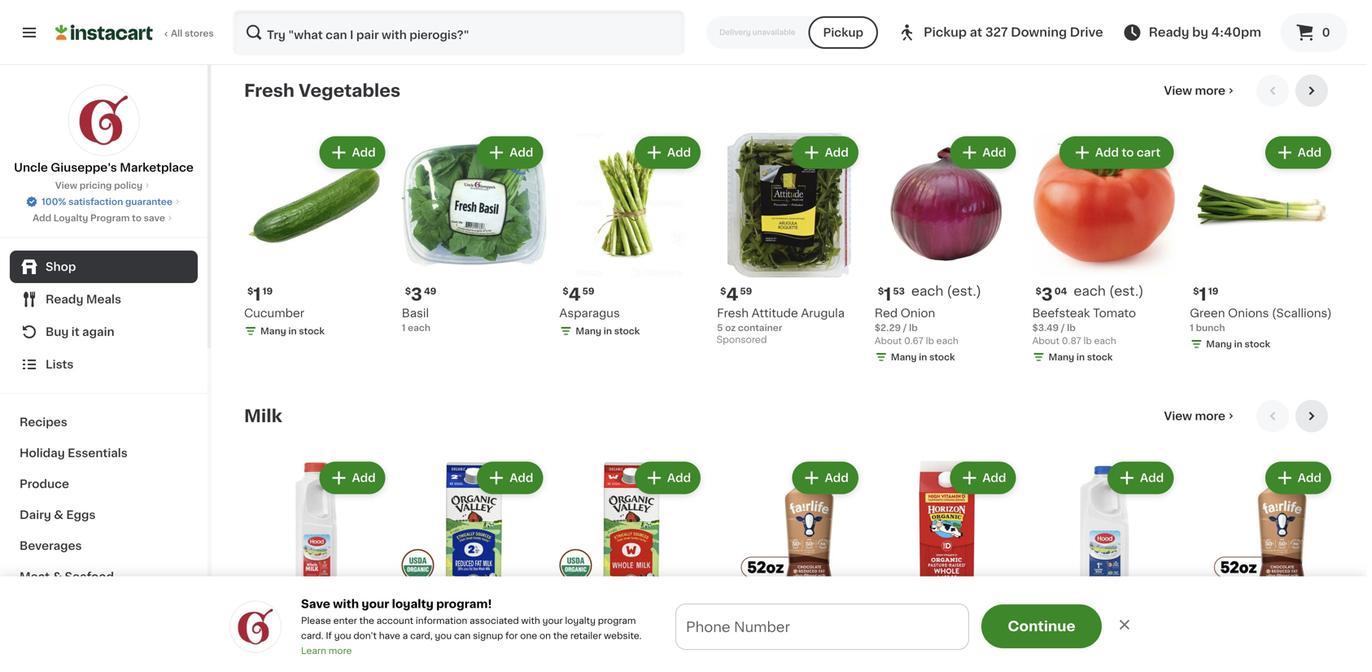 Task type: describe. For each thing, give the bounding box(es) containing it.
information
[[416, 617, 468, 626]]

learn
[[301, 647, 326, 656]]

enter
[[334, 617, 357, 626]]

eggs
[[66, 510, 96, 521]]

2 6 from the left
[[727, 612, 738, 629]]

lb up 0.67
[[910, 324, 918, 333]]

don't
[[354, 632, 377, 641]]

1 2% from the left
[[487, 633, 505, 645]]

meat & seafood link
[[10, 562, 198, 593]]

more for each (est.)
[[1196, 85, 1226, 96]]

off
[[598, 631, 619, 645]]

stores
[[185, 29, 214, 38]]

at
[[970, 26, 983, 38]]

whole for organic valley whole milk
[[645, 633, 681, 645]]

6 for organic valley 2% milk
[[411, 612, 423, 629]]

add button for horizon organic whole high vitamin d milk
[[952, 464, 1015, 493]]

$ for hood one percent lowfat milk
[[1036, 613, 1042, 622]]

to inside add loyalty program to save link
[[132, 214, 142, 223]]

3 for $ 3 79
[[1042, 612, 1053, 629]]

add inside product group
[[352, 472, 376, 484]]

get $5 off holiday essentials • add $50.00 to qualify.
[[546, 631, 923, 645]]

32
[[244, 649, 256, 658]]

red onion $2.29 / lb about 0.67 lb each
[[875, 308, 959, 346]]

hood one percent lowfat milk
[[1033, 633, 1139, 661]]

high
[[875, 650, 902, 661]]

milk,
[[794, 650, 820, 661]]

/ for 1
[[904, 324, 907, 333]]

continue
[[1008, 620, 1076, 634]]

49 for 4
[[424, 287, 437, 296]]

get
[[546, 631, 573, 645]]

if
[[326, 632, 332, 641]]

$1.53 each (estimated) element
[[875, 284, 1020, 305]]

in down onions
[[1235, 340, 1243, 349]]

fairlife 2% chocolate ultra filtered milk, lactose free
[[717, 633, 835, 668]]

oz for 2
[[258, 649, 269, 658]]

view for fresh vegetables
[[1165, 85, 1193, 96]]

add inside button
[[1096, 147, 1120, 158]]

whole inside hood whole milk 32 oz
[[279, 633, 315, 645]]

•
[[760, 632, 765, 645]]

add button for organic valley 2% milk
[[479, 464, 542, 493]]

$ 1 53 each (est.)
[[878, 285, 982, 303]]

$ for organic valley 2% milk
[[405, 613, 411, 622]]

save with your loyalty program! please enter the account information associated with your loyalty program card. if you don't have a card, you can signup for one on the retailer website. learn more
[[301, 599, 642, 656]]

04
[[1055, 287, 1068, 296]]

beverages link
[[10, 531, 198, 562]]

again
[[82, 326, 115, 338]]

in down 0.67
[[919, 353, 928, 362]]

see eligible items
[[1053, 32, 1157, 43]]

stock down 'cucumber'
[[299, 327, 325, 336]]

view inside view pricing policy link
[[55, 181, 77, 190]]

add loyalty program to save link
[[33, 212, 175, 225]]

hood whole milk 32 oz
[[244, 633, 341, 658]]

redeem button
[[936, 625, 1014, 651]]

recipes
[[20, 417, 67, 428]]

green onions (scallions) 1 bunch
[[1191, 308, 1333, 333]]

horizon organic whole high vitamin d milk button
[[875, 459, 1020, 668]]

many in stock down asparagus
[[576, 327, 640, 336]]

oz for 4
[[726, 324, 736, 333]]

29
[[266, 613, 278, 622]]

many down the 0.87
[[1049, 353, 1075, 362]]

holiday essentials link
[[10, 438, 198, 469]]

in down 'cucumber'
[[289, 327, 297, 336]]

organic inside "horizon organic whole high vitamin d milk"
[[922, 633, 968, 645]]

0.67
[[905, 337, 924, 346]]

all stores link
[[55, 10, 215, 55]]

card,
[[410, 632, 433, 641]]

organic for organic
[[404, 594, 441, 603]]

fresh for fresh attitude arugula 5 oz container
[[717, 308, 749, 319]]

lb right 0.67
[[926, 337, 935, 346]]

onion
[[901, 308, 936, 319]]

fairlife
[[717, 633, 753, 645]]

$3.04 each (estimated) element
[[1033, 284, 1178, 305]]

website.
[[604, 632, 642, 641]]

add button for fairlife 2% chocolate ultra filtered milk, lactose free
[[794, 464, 857, 493]]

program!
[[436, 599, 492, 610]]

ready for ready by 4:40pm
[[1149, 26, 1190, 38]]

fresh for fresh vegetables
[[244, 82, 295, 99]]

uncle giuseppe's marketplace
[[14, 162, 194, 173]]

ready by 4:40pm
[[1149, 26, 1262, 38]]

$ 3 04 each (est.)
[[1036, 285, 1144, 303]]

more inside save with your loyalty program! please enter the account information associated with your loyalty program card. if you don't have a card, you can signup for one on the retailer website. learn more
[[329, 647, 352, 656]]

$ inside $ 1 53 each (est.)
[[878, 287, 884, 296]]

more for 3
[[1196, 411, 1226, 422]]

arugula
[[801, 308, 845, 319]]

$5
[[576, 631, 594, 645]]

meals
[[86, 294, 121, 305]]

dairy
[[20, 510, 51, 521]]

view pricing policy
[[55, 181, 143, 190]]

in down the 0.87
[[1077, 353, 1085, 362]]

redeem
[[955, 634, 995, 643]]

vegetables
[[299, 82, 401, 99]]

valley for whole
[[608, 633, 642, 645]]

0 button
[[1282, 13, 1348, 52]]

each inside the red onion $2.29 / lb about 0.67 lb each
[[937, 337, 959, 346]]

0 vertical spatial loyalty
[[392, 599, 434, 610]]

add button for hood one percent lowfat milk
[[1110, 464, 1173, 493]]

4 for asparagus
[[569, 286, 581, 303]]

many in stock down the 0.87
[[1049, 353, 1113, 362]]

program
[[598, 617, 636, 626]]

$ for basil
[[405, 287, 411, 296]]

continue button
[[982, 605, 1102, 649]]

asparagus
[[560, 308, 620, 319]]

$ for organic valley whole milk
[[563, 613, 569, 622]]

uncle
[[14, 162, 48, 173]]

$ for cucumber
[[248, 287, 253, 296]]

uncle giuseppe's marketplace logo image inside uncle giuseppe's marketplace link
[[68, 85, 140, 156]]

(est.) for 3
[[1110, 285, 1144, 298]]

add to cart button
[[1062, 138, 1173, 167]]

$ inside $ 3 04 each (est.)
[[1036, 287, 1042, 296]]

milk inside organic valley whole milk
[[560, 650, 583, 661]]

(est.) for 1
[[947, 285, 982, 298]]

6 for organic valley whole milk
[[569, 612, 581, 629]]

$ for hood whole milk
[[248, 613, 253, 622]]

dairy & eggs
[[20, 510, 96, 521]]

327
[[986, 26, 1008, 38]]

basil
[[402, 308, 429, 319]]

cart
[[1137, 147, 1161, 158]]

about for 3
[[1033, 337, 1060, 346]]

Phone Number text field
[[677, 605, 969, 650]]

produce link
[[10, 469, 198, 500]]

see
[[1053, 32, 1076, 43]]

1 vertical spatial your
[[543, 617, 563, 626]]

milk inside hood one percent lowfat milk
[[1075, 650, 1098, 661]]

0 vertical spatial the
[[360, 617, 374, 626]]

many down bunch
[[1207, 340, 1233, 349]]

$ 1 19 for cucumber
[[248, 286, 273, 303]]

$ 6 49 for organic valley whole milk
[[563, 612, 595, 629]]

item carousel region containing fresh vegetables
[[244, 74, 1335, 387]]

many in stock down 'cucumber'
[[261, 327, 325, 336]]

2 you from the left
[[435, 632, 452, 641]]

1 inside $ 1 53 each (est.)
[[884, 286, 892, 303]]

recipes link
[[10, 407, 198, 438]]

close image
[[1117, 617, 1133, 633]]

organic for organic valley 2% milk
[[402, 633, 448, 645]]

items
[[1124, 32, 1157, 43]]

1 horizontal spatial uncle giuseppe's marketplace logo image
[[230, 601, 282, 653]]

ready meals
[[46, 294, 121, 305]]

49 for 6
[[425, 613, 437, 622]]

19 for cucumber
[[263, 287, 273, 296]]

on
[[540, 632, 551, 641]]

$3.49
[[1033, 324, 1059, 333]]

many down asparagus
[[576, 327, 602, 336]]

organic for organic valley whole milk
[[560, 633, 605, 645]]

satisfaction
[[69, 197, 123, 206]]

drive
[[1071, 26, 1104, 38]]

add button for hood whole milk
[[321, 464, 384, 493]]

stock down the red onion $2.29 / lb about 0.67 lb each
[[930, 353, 956, 362]]

0 vertical spatial holiday
[[20, 448, 65, 459]]

instacart logo image
[[55, 23, 153, 42]]

view pricing policy link
[[55, 179, 152, 192]]

beefsteak tomato $3.49 / lb about 0.87 lb each
[[1033, 308, 1137, 346]]

sponsored badge image
[[717, 336, 767, 345]]

all stores
[[171, 29, 214, 38]]

stock down asparagus
[[614, 327, 640, 336]]

0
[[1323, 27, 1331, 38]]

add button for asparagus
[[637, 138, 700, 167]]

$ 1 19 for green onions (scallions)
[[1194, 286, 1219, 303]]

holiday essentials
[[20, 448, 128, 459]]

essentials inside treatment tracker modal dialog
[[682, 631, 757, 645]]

stock down beefsteak tomato $3.49 / lb about 0.87 lb each
[[1088, 353, 1113, 362]]

add button for basil
[[479, 138, 542, 167]]

d
[[951, 650, 960, 661]]

1 inside green onions (scallions) 1 bunch
[[1191, 324, 1194, 333]]

1 horizontal spatial loyalty
[[565, 617, 596, 626]]

1 you from the left
[[334, 632, 351, 641]]

59 for asparagus
[[583, 287, 595, 296]]

view more button for 3
[[1158, 400, 1244, 433]]

$50.00
[[800, 631, 850, 645]]

product group containing 2
[[244, 459, 389, 668]]

item badge image for organic valley whole milk
[[560, 550, 592, 582]]

for
[[506, 632, 518, 641]]



Task type: locate. For each thing, give the bounding box(es) containing it.
organic valley 2% milk
[[402, 633, 531, 645]]

1 horizontal spatial $ 4 59
[[721, 286, 753, 303]]

$
[[248, 287, 253, 296], [405, 287, 411, 296], [721, 287, 727, 296], [1036, 287, 1042, 296], [563, 287, 569, 296], [878, 287, 884, 296], [1194, 287, 1200, 296], [248, 613, 253, 622], [405, 613, 411, 622], [1036, 613, 1042, 622], [563, 613, 569, 622]]

1 / from the left
[[1062, 324, 1065, 333]]

hood
[[244, 633, 276, 645], [1033, 633, 1064, 645]]

1 vertical spatial item carousel region
[[244, 400, 1335, 668]]

save
[[301, 599, 330, 610]]

2 $ 6 49 from the left
[[563, 612, 595, 629]]

the right the on
[[554, 632, 568, 641]]

whole up learn
[[279, 633, 315, 645]]

6 09
[[727, 612, 753, 629]]

each right 04
[[1074, 285, 1106, 298]]

to inside treatment tracker modal dialog
[[854, 631, 868, 645]]

1 vertical spatial view more
[[1165, 411, 1226, 422]]

2 horizontal spatial to
[[1122, 147, 1135, 158]]

oz right 32
[[258, 649, 269, 658]]

0 horizontal spatial $ 4 59
[[563, 286, 595, 303]]

to left cart at the top
[[1122, 147, 1135, 158]]

1 $ 1 19 from the left
[[248, 286, 273, 303]]

add button inside product group
[[321, 464, 384, 493]]

free
[[766, 666, 792, 668]]

19 up 'cucumber'
[[263, 287, 273, 296]]

add
[[352, 147, 376, 158], [510, 147, 534, 158], [668, 147, 691, 158], [825, 147, 849, 158], [983, 147, 1007, 158], [1096, 147, 1120, 158], [1298, 147, 1322, 158], [33, 214, 51, 223], [352, 472, 376, 484], [510, 472, 534, 484], [668, 472, 691, 484], [825, 472, 849, 484], [983, 472, 1007, 484], [1141, 472, 1165, 484], [1298, 472, 1322, 484], [768, 631, 797, 645]]

holiday
[[20, 448, 65, 459], [622, 631, 679, 645]]

$ inside the $ 3 79
[[1036, 613, 1042, 622]]

(est.) inside $ 3 04 each (est.)
[[1110, 285, 1144, 298]]

you down information
[[435, 632, 452, 641]]

2
[[253, 612, 265, 629]]

1 horizontal spatial hood
[[1033, 633, 1064, 645]]

1 horizontal spatial whole
[[645, 633, 681, 645]]

each inside $ 3 04 each (est.)
[[1074, 285, 1106, 298]]

you right if on the left bottom of the page
[[334, 632, 351, 641]]

$ 6 49 up card,
[[405, 612, 437, 629]]

2 horizontal spatial 6
[[727, 612, 738, 629]]

0 vertical spatial to
[[1122, 147, 1135, 158]]

whole for horizon organic whole high vitamin d milk
[[971, 633, 1007, 645]]

59 up the attitude
[[740, 287, 753, 296]]

1 horizontal spatial fresh
[[717, 308, 749, 319]]

pickup button
[[809, 16, 879, 49]]

0 vertical spatial more
[[1196, 85, 1226, 96]]

loyalty up retailer
[[565, 617, 596, 626]]

0 horizontal spatial item badge image
[[402, 550, 435, 582]]

& for dairy
[[54, 510, 63, 521]]

0 horizontal spatial with
[[333, 599, 359, 610]]

essentials inside holiday essentials link
[[68, 448, 128, 459]]

hood for 32
[[244, 633, 276, 645]]

Search field
[[234, 11, 684, 54]]

2% left for
[[487, 633, 505, 645]]

0 horizontal spatial ready
[[46, 294, 83, 305]]

None search field
[[233, 10, 686, 55]]

$ up 'cucumber'
[[248, 287, 253, 296]]

treatment tracker modal dialog
[[212, 609, 1368, 668]]

pickup
[[924, 26, 967, 38], [824, 27, 864, 38]]

$ 4 59 up 5
[[721, 286, 753, 303]]

card.
[[301, 632, 324, 641]]

1 vertical spatial more
[[1196, 411, 1226, 422]]

0 vertical spatial item carousel region
[[244, 74, 1335, 387]]

/ inside beefsteak tomato $3.49 / lb about 0.87 lb each
[[1062, 324, 1065, 333]]

stock down green onions (scallions) 1 bunch
[[1245, 340, 1271, 349]]

1 up green
[[1200, 286, 1207, 303]]

add button for organic valley whole milk
[[637, 464, 700, 493]]

dairy & eggs link
[[10, 500, 198, 531]]

organic up information
[[404, 594, 441, 603]]

2 19 from the left
[[1209, 287, 1219, 296]]

1 vertical spatial to
[[132, 214, 142, 223]]

holiday inside treatment tracker modal dialog
[[622, 631, 679, 645]]

essentials up ultra
[[682, 631, 757, 645]]

6 up retailer
[[569, 612, 581, 629]]

your up account
[[362, 599, 389, 610]]

3 for $ 3 04 each (est.)
[[1042, 286, 1053, 303]]

49 up card,
[[425, 613, 437, 622]]

0 horizontal spatial /
[[904, 324, 907, 333]]

53
[[894, 287, 905, 296]]

more
[[1196, 85, 1226, 96], [1196, 411, 1226, 422], [329, 647, 352, 656]]

service type group
[[707, 16, 879, 49]]

$ up asparagus
[[563, 287, 569, 296]]

whole right website.
[[645, 633, 681, 645]]

$ 4 59 up asparagus
[[563, 286, 595, 303]]

0 vertical spatial oz
[[726, 324, 736, 333]]

$ inside $ 3 49
[[405, 287, 411, 296]]

valley down program
[[608, 633, 642, 645]]

with up one
[[522, 617, 540, 626]]

add inside treatment tracker modal dialog
[[768, 631, 797, 645]]

valley for 2%
[[450, 633, 484, 645]]

1 vertical spatial the
[[554, 632, 568, 641]]

3 left 79
[[1042, 612, 1053, 629]]

whole
[[279, 633, 315, 645], [645, 633, 681, 645], [971, 633, 1007, 645]]

to right $50.00
[[854, 631, 868, 645]]

0 vertical spatial view more button
[[1158, 74, 1244, 107]]

loyalty up account
[[392, 599, 434, 610]]

$6.89 element
[[875, 610, 1020, 631]]

uncle giuseppe's marketplace logo image
[[68, 85, 140, 156], [230, 601, 282, 653]]

1 $ 4 59 from the left
[[721, 286, 753, 303]]

lists
[[46, 359, 74, 370]]

about inside the red onion $2.29 / lb about 0.67 lb each
[[875, 337, 902, 346]]

fresh vegetables
[[244, 82, 401, 99]]

with
[[333, 599, 359, 610], [522, 617, 540, 626]]

4
[[727, 286, 739, 303], [569, 286, 581, 303]]

2 item badge image from the left
[[560, 550, 592, 582]]

/ inside the red onion $2.29 / lb about 0.67 lb each
[[904, 324, 907, 333]]

1 horizontal spatial you
[[435, 632, 452, 641]]

0 horizontal spatial uncle giuseppe's marketplace logo image
[[68, 85, 140, 156]]

0 horizontal spatial $ 6 49
[[405, 612, 437, 629]]

lb up the 0.87
[[1068, 324, 1076, 333]]

many in stock down 0.67
[[891, 353, 956, 362]]

0 horizontal spatial essentials
[[68, 448, 128, 459]]

pickup at 327 downing drive
[[924, 26, 1104, 38]]

filtered
[[747, 650, 791, 661]]

oz right 5
[[726, 324, 736, 333]]

1 view more button from the top
[[1158, 74, 1244, 107]]

many in stock down bunch
[[1207, 340, 1271, 349]]

ready down 'shop'
[[46, 294, 83, 305]]

red
[[875, 308, 898, 319]]

2 about from the left
[[875, 337, 902, 346]]

item carousel region containing milk
[[244, 400, 1335, 668]]

eligible
[[1079, 32, 1121, 43]]

0 horizontal spatial oz
[[258, 649, 269, 658]]

0 horizontal spatial 59
[[583, 287, 595, 296]]

ready meals link
[[10, 283, 198, 316]]

meat & seafood
[[20, 572, 114, 583]]

attitude
[[752, 308, 799, 319]]

1 vertical spatial view
[[55, 181, 77, 190]]

$ 6 49
[[405, 612, 437, 629], [563, 612, 595, 629]]

program
[[90, 214, 130, 223]]

each down basil
[[408, 324, 431, 333]]

container
[[738, 324, 783, 333]]

1 19 from the left
[[263, 287, 273, 296]]

4:40pm
[[1212, 26, 1262, 38]]

marketplace
[[120, 162, 194, 173]]

organic valley whole milk
[[560, 633, 681, 661]]

milk inside "horizon organic whole high vitamin d milk"
[[963, 650, 986, 661]]

view for milk
[[1165, 411, 1193, 422]]

about for 1
[[875, 337, 902, 346]]

1 horizontal spatial 19
[[1209, 287, 1219, 296]]

1 down basil
[[402, 324, 406, 333]]

4 up asparagus
[[569, 286, 581, 303]]

19 for green onions (scallions)
[[1209, 287, 1219, 296]]

many in stock
[[261, 327, 325, 336], [576, 327, 640, 336], [1207, 340, 1271, 349], [1049, 353, 1113, 362], [891, 353, 956, 362]]

3 for $ 3 49
[[411, 286, 423, 303]]

holiday down recipes
[[20, 448, 65, 459]]

0 horizontal spatial about
[[875, 337, 902, 346]]

1 vertical spatial &
[[52, 572, 62, 583]]

1 horizontal spatial holiday
[[622, 631, 679, 645]]

item carousel region
[[244, 74, 1335, 387], [244, 400, 1335, 668]]

0 horizontal spatial hood
[[244, 633, 276, 645]]

whole inside "horizon organic whole high vitamin d milk"
[[971, 633, 1007, 645]]

ready inside 'link'
[[46, 294, 83, 305]]

about down $3.49
[[1033, 337, 1060, 346]]

2 59 from the left
[[583, 287, 595, 296]]

$ 2 29
[[248, 612, 278, 629]]

$ 1 19 up green
[[1194, 286, 1219, 303]]

associated
[[470, 617, 519, 626]]

$ for fresh attitude arugula
[[721, 287, 727, 296]]

item badge image for organic valley 2% milk
[[402, 550, 435, 582]]

horizon organic whole high vitamin d milk
[[875, 633, 1007, 661]]

1 59 from the left
[[740, 287, 753, 296]]

2 vertical spatial to
[[854, 631, 868, 645]]

valley inside organic valley whole milk
[[608, 633, 642, 645]]

ready for ready meals
[[46, 294, 83, 305]]

the up don't
[[360, 617, 374, 626]]

policy
[[114, 181, 143, 190]]

1 horizontal spatial 6
[[569, 612, 581, 629]]

$ left 79
[[1036, 613, 1042, 622]]

1 vertical spatial holiday
[[622, 631, 679, 645]]

2 view more from the top
[[1165, 411, 1226, 422]]

hood inside hood whole milk 32 oz
[[244, 633, 276, 645]]

many down 0.67
[[891, 353, 917, 362]]

& right meat
[[52, 572, 62, 583]]

$ left 04
[[1036, 287, 1042, 296]]

2 hood from the left
[[1033, 633, 1064, 645]]

/ for 3
[[1062, 324, 1065, 333]]

lactose
[[717, 666, 763, 668]]

essentials
[[68, 448, 128, 459], [682, 631, 757, 645]]

add button for cucumber
[[321, 138, 384, 167]]

milk inside hood whole milk 32 oz
[[318, 633, 341, 645]]

2 $ 1 19 from the left
[[1194, 286, 1219, 303]]

0 horizontal spatial fresh
[[244, 82, 295, 99]]

oz
[[726, 324, 736, 333], [258, 649, 269, 658]]

1 horizontal spatial $ 6 49
[[563, 612, 595, 629]]

1 inside basil 1 each
[[402, 324, 406, 333]]

4 up the container
[[727, 286, 739, 303]]

$ left 29
[[248, 613, 253, 622]]

learn more link
[[301, 647, 352, 656]]

0 vertical spatial your
[[362, 599, 389, 610]]

2 4 from the left
[[569, 286, 581, 303]]

2%
[[487, 633, 505, 645], [756, 633, 773, 645]]

0 horizontal spatial valley
[[450, 633, 484, 645]]

2 vertical spatial more
[[329, 647, 352, 656]]

basil 1 each
[[402, 308, 431, 333]]

(est.) inside $ 1 53 each (est.)
[[947, 285, 982, 298]]

oz inside fresh attitude arugula 5 oz container
[[726, 324, 736, 333]]

$ 3 79
[[1036, 612, 1067, 629]]

19 up green
[[1209, 287, 1219, 296]]

ready meals button
[[10, 283, 198, 316]]

about inside beefsteak tomato $3.49 / lb about 0.87 lb each
[[1033, 337, 1060, 346]]

1 vertical spatial view more button
[[1158, 400, 1244, 433]]

0 horizontal spatial 19
[[263, 287, 273, 296]]

about down "$2.29"
[[875, 337, 902, 346]]

1 item carousel region from the top
[[244, 74, 1335, 387]]

1 horizontal spatial pickup
[[924, 26, 967, 38]]

1 horizontal spatial to
[[854, 631, 868, 645]]

1 horizontal spatial ready
[[1149, 26, 1190, 38]]

3 left 04
[[1042, 286, 1053, 303]]

&
[[54, 510, 63, 521], [52, 572, 62, 583]]

2% inside fairlife 2% chocolate ultra filtered milk, lactose free
[[756, 633, 773, 645]]

$ up 5
[[721, 287, 727, 296]]

pickup inside pickup at 327 downing drive popup button
[[924, 26, 967, 38]]

whole down $6.89 'element'
[[971, 633, 1007, 645]]

many down 'cucumber'
[[261, 327, 286, 336]]

item badge image up retailer
[[560, 550, 592, 582]]

fresh inside fresh attitude arugula 5 oz container
[[717, 308, 749, 319]]

retailer
[[571, 632, 602, 641]]

about
[[1033, 337, 1060, 346], [875, 337, 902, 346]]

hood for lowfat
[[1033, 633, 1064, 645]]

each inside beefsteak tomato $3.49 / lb about 0.87 lb each
[[1095, 337, 1117, 346]]

$ up basil
[[405, 287, 411, 296]]

green
[[1191, 308, 1226, 319]]

59 for fresh attitude arugula
[[740, 287, 753, 296]]

1 horizontal spatial item badge image
[[560, 550, 592, 582]]

3 up basil
[[411, 286, 423, 303]]

lb right the 0.87
[[1084, 337, 1092, 346]]

1 left 53
[[884, 286, 892, 303]]

view more button for each (est.)
[[1158, 74, 1244, 107]]

2 vertical spatial view
[[1165, 411, 1193, 422]]

1 up 'cucumber'
[[253, 286, 261, 303]]

$ up get
[[563, 613, 569, 622]]

3 inside $ 3 04 each (est.)
[[1042, 286, 1053, 303]]

pickup inside pickup button
[[824, 27, 864, 38]]

guarantee
[[125, 197, 173, 206]]

1 view more from the top
[[1165, 85, 1226, 96]]

$ 6 49 for organic valley 2% milk
[[405, 612, 437, 629]]

bunch
[[1197, 324, 1226, 333]]

0 horizontal spatial holiday
[[20, 448, 65, 459]]

0 horizontal spatial (est.)
[[947, 285, 982, 298]]

$ 4 59 for fresh attitude arugula
[[721, 286, 753, 303]]

2 2% from the left
[[756, 633, 773, 645]]

1 horizontal spatial with
[[522, 617, 540, 626]]

1 horizontal spatial valley
[[608, 633, 642, 645]]

1 horizontal spatial essentials
[[682, 631, 757, 645]]

whole inside organic valley whole milk
[[645, 633, 681, 645]]

meat
[[20, 572, 50, 583]]

essentials down 'recipes' link
[[68, 448, 128, 459]]

0 horizontal spatial to
[[132, 214, 142, 223]]

each up onion
[[912, 285, 944, 298]]

0 vertical spatial with
[[333, 599, 359, 610]]

0 horizontal spatial pickup
[[824, 27, 864, 38]]

pickup for pickup
[[824, 27, 864, 38]]

1 vertical spatial essentials
[[682, 631, 757, 645]]

1 horizontal spatial oz
[[726, 324, 736, 333]]

to inside add to cart button
[[1122, 147, 1135, 158]]

lists link
[[10, 348, 198, 381]]

0 horizontal spatial you
[[334, 632, 351, 641]]

6 left 09
[[727, 612, 738, 629]]

1 horizontal spatial your
[[543, 617, 563, 626]]

0 vertical spatial fresh
[[244, 82, 295, 99]]

item badge image up account
[[402, 550, 435, 582]]

59 up asparagus
[[583, 287, 595, 296]]

item badge image
[[402, 550, 435, 582], [560, 550, 592, 582]]

0 vertical spatial essentials
[[68, 448, 128, 459]]

0 horizontal spatial the
[[360, 617, 374, 626]]

your up the on
[[543, 617, 563, 626]]

(est.) up the red onion $2.29 / lb about 0.67 lb each
[[947, 285, 982, 298]]

2 item carousel region from the top
[[244, 400, 1335, 668]]

tomato
[[1094, 308, 1137, 319]]

$ 4 59
[[721, 286, 753, 303], [563, 286, 595, 303]]

$ inside $ 2 29
[[248, 613, 253, 622]]

each inside basil 1 each
[[408, 324, 431, 333]]

2% up filtered
[[756, 633, 773, 645]]

view more for 3
[[1165, 411, 1226, 422]]

buy it again link
[[10, 316, 198, 348]]

0 horizontal spatial $ 1 19
[[248, 286, 273, 303]]

product group
[[244, 133, 389, 341], [402, 133, 547, 335], [560, 133, 704, 341], [717, 133, 862, 349], [875, 133, 1020, 367], [1033, 133, 1178, 367], [1191, 133, 1335, 354], [244, 459, 389, 668], [402, 459, 547, 660], [560, 459, 704, 668], [717, 459, 862, 668], [875, 459, 1020, 668], [1033, 459, 1178, 668], [1191, 459, 1335, 668]]

ready
[[1149, 26, 1190, 38], [46, 294, 83, 305]]

1 left bunch
[[1191, 324, 1194, 333]]

0 vertical spatial ready
[[1149, 26, 1190, 38]]

1 4 from the left
[[727, 286, 739, 303]]

0 horizontal spatial your
[[362, 599, 389, 610]]

1 horizontal spatial /
[[1062, 324, 1065, 333]]

1 hood from the left
[[244, 633, 276, 645]]

1 item badge image from the left
[[402, 550, 435, 582]]

2 / from the left
[[904, 324, 907, 333]]

organic right the on
[[560, 633, 605, 645]]

(est.) up tomato
[[1110, 285, 1144, 298]]

& for meat
[[52, 572, 62, 583]]

1 6 from the left
[[411, 612, 423, 629]]

1 horizontal spatial 2%
[[756, 633, 773, 645]]

view more
[[1165, 85, 1226, 96], [1165, 411, 1226, 422]]

0 horizontal spatial loyalty
[[392, 599, 434, 610]]

hood inside hood one percent lowfat milk
[[1033, 633, 1064, 645]]

add button for green onions (scallions)
[[1268, 138, 1330, 167]]

oz inside hood whole milk 32 oz
[[258, 649, 269, 658]]

$ 1 19 up 'cucumber'
[[248, 286, 273, 303]]

1 horizontal spatial 4
[[727, 286, 739, 303]]

view more for each (est.)
[[1165, 85, 1226, 96]]

you
[[334, 632, 351, 641], [435, 632, 452, 641]]

with up enter
[[333, 599, 359, 610]]

49 up basil
[[424, 287, 437, 296]]

2 view more button from the top
[[1158, 400, 1244, 433]]

downing
[[1011, 26, 1068, 38]]

buy
[[46, 326, 69, 338]]

1 horizontal spatial $ 1 19
[[1194, 286, 1219, 303]]

1 horizontal spatial the
[[554, 632, 568, 641]]

1 about from the left
[[1033, 337, 1060, 346]]

valley down information
[[450, 633, 484, 645]]

by
[[1193, 26, 1209, 38]]

uncle giuseppe's marketplace link
[[14, 85, 194, 176]]

/ up 0.67
[[904, 324, 907, 333]]

stock
[[299, 327, 325, 336], [614, 327, 640, 336], [1245, 340, 1271, 349], [1088, 353, 1113, 362], [930, 353, 956, 362]]

fresh left the vegetables
[[244, 82, 295, 99]]

1 horizontal spatial 59
[[740, 287, 753, 296]]

each right 0.67
[[937, 337, 959, 346]]

1 vertical spatial fresh
[[717, 308, 749, 319]]

0 horizontal spatial 4
[[569, 286, 581, 303]]

0 horizontal spatial 2%
[[487, 633, 505, 645]]

chocolate
[[776, 633, 835, 645]]

hood up 32
[[244, 633, 276, 645]]

3
[[411, 286, 423, 303], [1042, 286, 1053, 303], [1042, 612, 1053, 629]]

$ 4 59 for asparagus
[[563, 286, 595, 303]]

$ 6 49 up retailer
[[563, 612, 595, 629]]

1 vertical spatial with
[[522, 617, 540, 626]]

(scallions)
[[1273, 308, 1333, 319]]

0 horizontal spatial whole
[[279, 633, 315, 645]]

1 vertical spatial oz
[[258, 649, 269, 658]]

2 horizontal spatial whole
[[971, 633, 1007, 645]]

organic down $6.89 'element'
[[922, 633, 968, 645]]

1 horizontal spatial (est.)
[[1110, 285, 1144, 298]]

account
[[377, 617, 414, 626]]

0 vertical spatial uncle giuseppe's marketplace logo image
[[68, 85, 140, 156]]

beefsteak
[[1033, 308, 1091, 319]]

$ for green onions (scallions)
[[1194, 287, 1200, 296]]

4 for fresh attitude arugula
[[727, 286, 739, 303]]

organic inside organic valley whole milk
[[560, 633, 605, 645]]

0 vertical spatial view
[[1165, 85, 1193, 96]]

/ down beefsteak
[[1062, 324, 1065, 333]]

1 horizontal spatial about
[[1033, 337, 1060, 346]]

2 $ 4 59 from the left
[[563, 286, 595, 303]]

1 vertical spatial loyalty
[[565, 617, 596, 626]]

hood up lowfat
[[1033, 633, 1064, 645]]

see eligible items button
[[1033, 24, 1178, 52]]

each inside $ 1 53 each (est.)
[[912, 285, 944, 298]]

3 6 from the left
[[569, 612, 581, 629]]

pickup for pickup at 327 downing drive
[[924, 26, 967, 38]]

shop
[[46, 261, 76, 273]]

49 inside $ 3 49
[[424, 287, 437, 296]]

in down asparagus
[[604, 327, 612, 336]]

100% satisfaction guarantee button
[[25, 192, 182, 208]]

$ for asparagus
[[563, 287, 569, 296]]

holiday down program
[[622, 631, 679, 645]]

0 vertical spatial view more
[[1165, 85, 1226, 96]]

0 vertical spatial &
[[54, 510, 63, 521]]

49 up retailer
[[582, 613, 595, 622]]

1 vertical spatial ready
[[46, 294, 83, 305]]

ready left by
[[1149, 26, 1190, 38]]

0 horizontal spatial 6
[[411, 612, 423, 629]]

6 up card,
[[411, 612, 423, 629]]

add button for red onion
[[952, 138, 1015, 167]]

1 $ 6 49 from the left
[[405, 612, 437, 629]]

fresh attitude arugula 5 oz container
[[717, 308, 845, 333]]

1 vertical spatial uncle giuseppe's marketplace logo image
[[230, 601, 282, 653]]

percent
[[1094, 633, 1139, 645]]



Task type: vqa. For each thing, say whether or not it's contained in the screenshot.
$ 4 59 for Asparagus
yes



